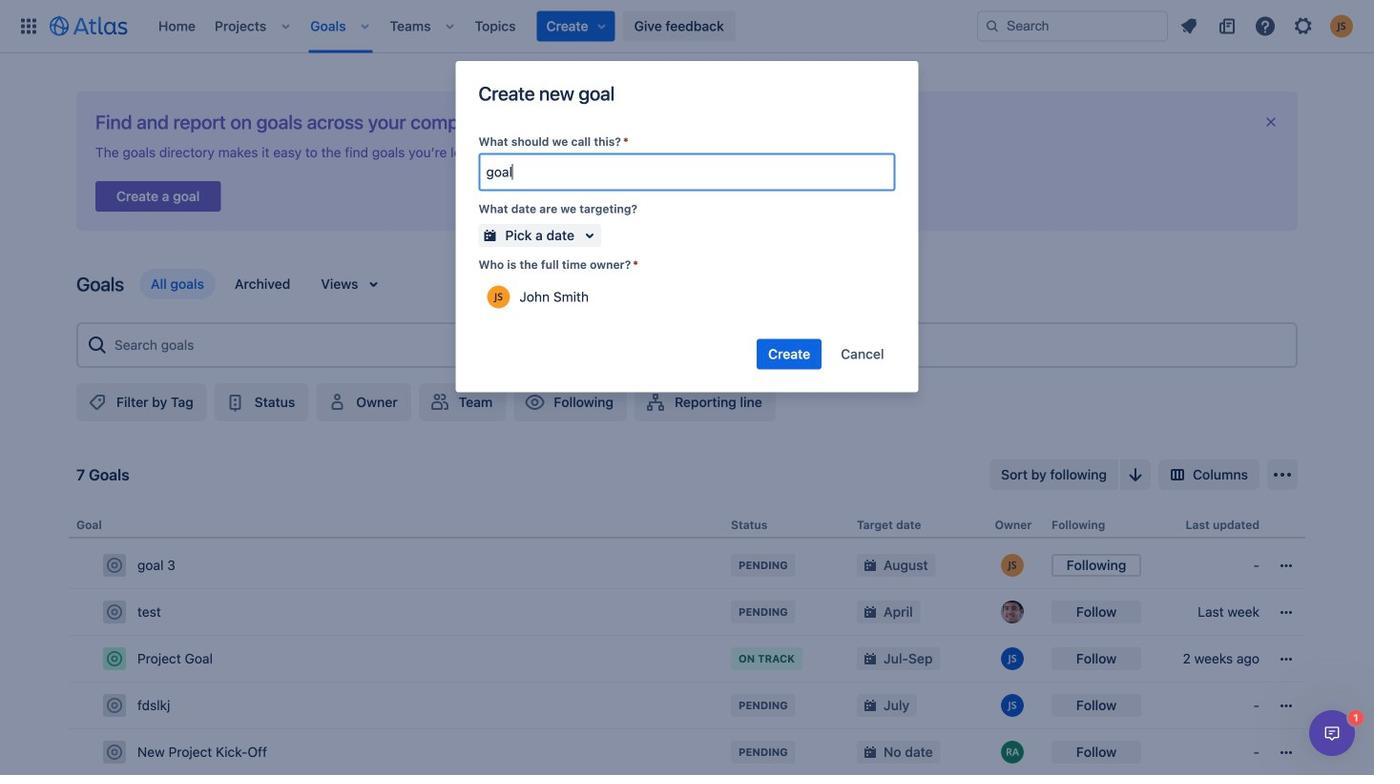 Task type: describe. For each thing, give the bounding box(es) containing it.
Search field
[[977, 11, 1168, 42]]

following image
[[523, 391, 546, 414]]

Search goals field
[[109, 328, 1288, 363]]

status image
[[224, 391, 247, 414]]

help image
[[1254, 15, 1277, 38]]

top element
[[11, 0, 977, 53]]



Task type: vqa. For each thing, say whether or not it's contained in the screenshot.
Switch To... 'icon'
no



Task type: locate. For each thing, give the bounding box(es) containing it.
search goals image
[[86, 334, 109, 357]]

reverse sort order image
[[1124, 464, 1147, 487]]

dialog
[[1309, 711, 1355, 757]]

None search field
[[977, 11, 1168, 42]]

close banner image
[[1264, 115, 1279, 130]]

search image
[[985, 19, 1000, 34]]

banner
[[0, 0, 1374, 53]]

None field
[[481, 155, 894, 189]]

label image
[[86, 391, 109, 414]]



